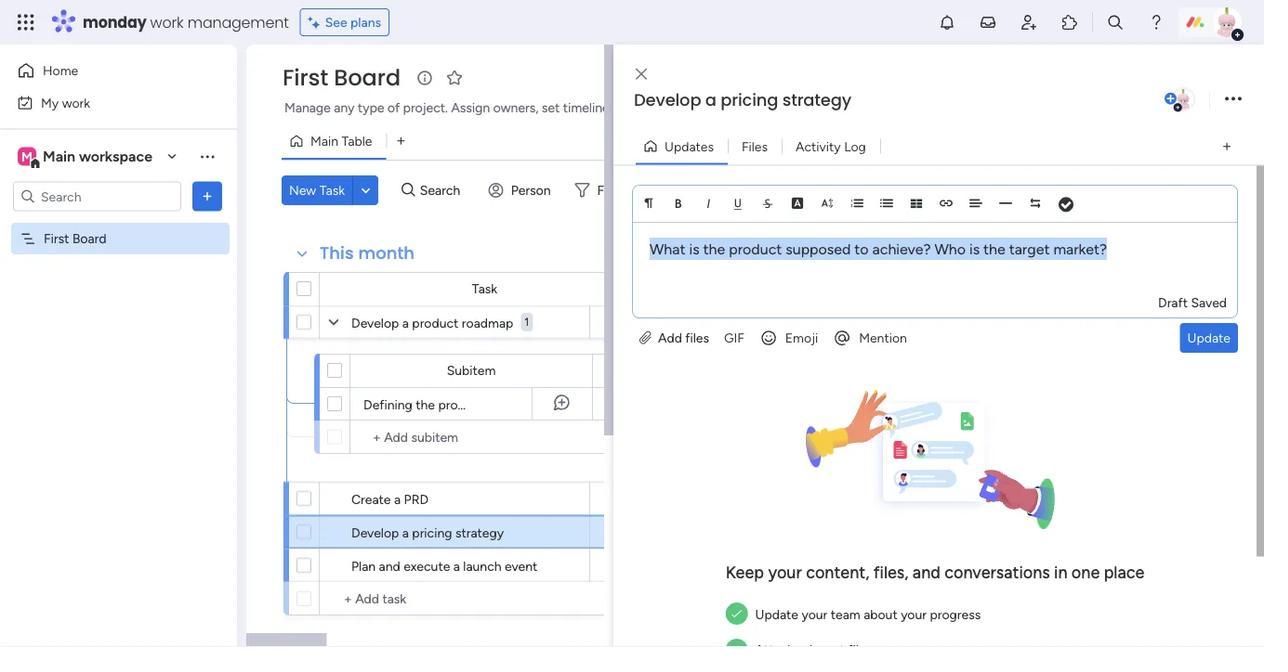 Task type: locate. For each thing, give the bounding box(es) containing it.
1 vertical spatial first
[[44, 231, 69, 247]]

and right features,
[[588, 397, 609, 413]]

develop down create
[[351, 525, 399, 541]]

your right keep on the right bottom of page
[[768, 562, 802, 582]]

1 horizontal spatial first
[[283, 62, 328, 93]]

0 horizontal spatial first
[[44, 231, 69, 247]]

product
[[729, 240, 782, 258], [412, 315, 459, 331]]

4 start conversation image from the top
[[589, 549, 650, 583]]

update your team about your progress
[[755, 607, 981, 622]]

product down "strikethrough" icon
[[729, 240, 782, 258]]

see plans button
[[300, 8, 390, 36]]

project
[[791, 100, 833, 116]]

and left keep
[[619, 100, 640, 116]]

0 vertical spatial work
[[150, 12, 184, 33]]

and right files, at the right bottom of the page
[[913, 562, 941, 582]]

0 vertical spatial develop a pricing strategy
[[634, 88, 852, 112]]

0 horizontal spatial first board
[[44, 231, 107, 247]]

supposed
[[786, 240, 851, 258]]

develop down close icon
[[634, 88, 701, 112]]

main workspace
[[43, 148, 152, 165]]

prd
[[404, 492, 429, 508]]

the left 'target'
[[984, 240, 1006, 258]]

update inside button
[[1188, 330, 1231, 346]]

defining
[[363, 397, 413, 413]]

underline image
[[732, 197, 745, 210]]

the
[[703, 240, 725, 258], [984, 240, 1006, 258], [416, 397, 435, 413]]

of right type
[[388, 100, 400, 116]]

plan and execute a launch event
[[351, 559, 538, 575]]

work inside my work button
[[62, 95, 90, 111]]

1 horizontal spatial work
[[150, 12, 184, 33]]

0 horizontal spatial board
[[72, 231, 107, 247]]

close image
[[636, 68, 647, 81]]

0 horizontal spatial is
[[689, 240, 700, 258]]

0 horizontal spatial pricing
[[412, 525, 452, 541]]

table
[[342, 133, 372, 149]]

start conversation image for strategy
[[589, 516, 650, 549]]

0 vertical spatial task
[[320, 183, 345, 198]]

ruby anderson image
[[1212, 7, 1242, 37]]

first up manage at left top
[[283, 62, 328, 93]]

0 horizontal spatial task
[[320, 183, 345, 198]]

your
[[762, 100, 788, 116], [768, 562, 802, 582], [802, 607, 828, 622], [901, 607, 927, 622]]

track
[[675, 100, 704, 116]]

This month field
[[315, 242, 419, 266]]

task up roadmap
[[472, 281, 498, 297]]

pricing
[[721, 88, 778, 112], [412, 525, 452, 541]]

start conversation image
[[589, 306, 650, 339], [589, 482, 650, 516], [589, 516, 650, 549], [589, 549, 650, 583]]

add view image
[[397, 135, 405, 148], [1223, 140, 1231, 153]]

activity log
[[796, 139, 866, 154]]

board
[[334, 62, 401, 93], [72, 231, 107, 247]]

strategy
[[782, 88, 852, 112], [455, 525, 504, 541]]

main for main workspace
[[43, 148, 75, 165]]

goals,
[[497, 397, 530, 413]]

+ Add subitem text field
[[360, 427, 553, 449]]

1 vertical spatial develop a pricing strategy
[[351, 525, 504, 541]]

of
[[388, 100, 400, 116], [707, 100, 720, 116]]

1 horizontal spatial is
[[970, 240, 980, 258]]

update
[[1188, 330, 1231, 346], [755, 607, 799, 622]]

task
[[320, 183, 345, 198], [472, 281, 498, 297]]

a left 'launch'
[[453, 559, 460, 575]]

1 is from the left
[[689, 240, 700, 258]]

main inside the workspace selection element
[[43, 148, 75, 165]]

0 vertical spatial pricing
[[721, 88, 778, 112]]

1 vertical spatial first board
[[44, 231, 107, 247]]

product left roadmap
[[412, 315, 459, 331]]

develop
[[634, 88, 701, 112], [351, 315, 399, 331], [351, 525, 399, 541]]

add
[[658, 330, 682, 346]]

first down search in workspace field
[[44, 231, 69, 247]]

create a prd
[[351, 492, 429, 508]]

keep your content, files, and conversations in one place
[[726, 562, 1145, 582]]

1 vertical spatial update
[[755, 607, 799, 622]]

work
[[150, 12, 184, 33], [62, 95, 90, 111]]

add view image down options image
[[1223, 140, 1231, 153]]

1 horizontal spatial product
[[729, 240, 782, 258]]

angle down image
[[361, 184, 370, 198]]

develop down this month "field" at the left of the page
[[351, 315, 399, 331]]

board up type
[[334, 62, 401, 93]]

0 horizontal spatial of
[[388, 100, 400, 116]]

0 horizontal spatial update
[[755, 607, 799, 622]]

activity log button
[[782, 132, 880, 161]]

the down italic image
[[703, 240, 725, 258]]

your right where
[[762, 100, 788, 116]]

launch
[[463, 559, 502, 575]]

italic image
[[702, 197, 715, 210]]

pricing up files
[[721, 88, 778, 112]]

options image
[[198, 187, 217, 206]]

see
[[325, 14, 347, 30]]

update down the saved
[[1188, 330, 1231, 346]]

1 vertical spatial pricing
[[412, 525, 452, 541]]

first board down search in workspace field
[[44, 231, 107, 247]]

my work
[[41, 95, 90, 111]]

0 horizontal spatial develop a pricing strategy
[[351, 525, 504, 541]]

see plans
[[325, 14, 381, 30]]

1 horizontal spatial task
[[472, 281, 498, 297]]

work right monday
[[150, 12, 184, 33]]

emoji
[[785, 330, 818, 346]]

1 vertical spatial work
[[62, 95, 90, 111]]

invite members image
[[1020, 13, 1038, 32]]

is right who
[[970, 240, 980, 258]]

board down search in workspace field
[[72, 231, 107, 247]]

execute
[[404, 559, 450, 575]]

start conversation image for roadmap
[[589, 306, 650, 339]]

develop a product roadmap
[[351, 315, 513, 331]]

milestones.
[[613, 397, 678, 413]]

a
[[705, 88, 717, 112], [402, 315, 409, 331], [394, 492, 401, 508], [402, 525, 409, 541], [453, 559, 460, 575]]

event
[[505, 559, 538, 575]]

1 vertical spatial strategy
[[455, 525, 504, 541]]

first board up any
[[283, 62, 401, 93]]

content,
[[806, 562, 870, 582]]

1 horizontal spatial develop a pricing strategy
[[634, 88, 852, 112]]

option
[[0, 222, 237, 226]]

0 vertical spatial board
[[334, 62, 401, 93]]

work right my
[[62, 95, 90, 111]]

main left "table"
[[310, 133, 338, 149]]

keep
[[726, 562, 764, 582]]

update button
[[1180, 323, 1238, 353]]

update up v2 checklist full 'image'
[[755, 607, 799, 622]]

3 start conversation image from the top
[[589, 516, 650, 549]]

project.
[[403, 100, 448, 116]]

develop a pricing strategy up execute
[[351, 525, 504, 541]]

0 horizontal spatial work
[[62, 95, 90, 111]]

new
[[289, 183, 316, 198]]

1 vertical spatial develop
[[351, 315, 399, 331]]

first inside first board list box
[[44, 231, 69, 247]]

and
[[619, 100, 640, 116], [588, 397, 609, 413], [379, 559, 400, 575], [913, 562, 941, 582]]

pricing up execute
[[412, 525, 452, 541]]

show board description image
[[414, 69, 436, 87]]

1 vertical spatial board
[[72, 231, 107, 247]]

0 horizontal spatial add view image
[[397, 135, 405, 148]]

main right workspace image
[[43, 148, 75, 165]]

first board inside list box
[[44, 231, 107, 247]]

who
[[935, 240, 966, 258]]

this month
[[320, 242, 415, 265]]

1 horizontal spatial of
[[707, 100, 720, 116]]

1 horizontal spatial update
[[1188, 330, 1231, 346]]

strategy up activity on the right top of page
[[782, 88, 852, 112]]

type
[[358, 100, 384, 116]]

1 vertical spatial task
[[472, 281, 498, 297]]

main inside main table button
[[310, 133, 338, 149]]

your right about
[[901, 607, 927, 622]]

subitem
[[447, 363, 496, 379]]

inbox image
[[979, 13, 997, 32]]

help image
[[1147, 13, 1166, 32]]

0 vertical spatial strategy
[[782, 88, 852, 112]]

first
[[283, 62, 328, 93], [44, 231, 69, 247]]

this
[[320, 242, 354, 265]]

1. numbers image
[[851, 197, 864, 210]]

a right track
[[705, 88, 717, 112]]

0 horizontal spatial main
[[43, 148, 75, 165]]

your left team on the bottom
[[802, 607, 828, 622]]

main for main table
[[310, 133, 338, 149]]

progress
[[930, 607, 981, 622]]

is right what
[[689, 240, 700, 258]]

is
[[689, 240, 700, 258], [970, 240, 980, 258]]

draft
[[1158, 295, 1188, 310]]

develop a pricing strategy up files
[[634, 88, 852, 112]]

the right defining
[[416, 397, 435, 413]]

1 horizontal spatial first board
[[283, 62, 401, 93]]

1 start conversation image from the top
[[589, 306, 650, 339]]

add to favorites image
[[445, 68, 464, 87]]

task right "new"
[[320, 183, 345, 198]]

strategy up 'launch'
[[455, 525, 504, 541]]

Develop a pricing strategy field
[[629, 88, 1161, 112]]

1 horizontal spatial main
[[310, 133, 338, 149]]

1 horizontal spatial strategy
[[782, 88, 852, 112]]

task inside button
[[320, 183, 345, 198]]

of right track
[[707, 100, 720, 116]]

0 horizontal spatial product
[[412, 315, 459, 331]]

0 vertical spatial update
[[1188, 330, 1231, 346]]

assign
[[451, 100, 490, 116]]

mention button
[[826, 323, 915, 353]]

0 vertical spatial develop
[[634, 88, 701, 112]]

work for monday
[[150, 12, 184, 33]]

what is the product supposed to achieve? who is the target market?
[[650, 240, 1107, 258]]

1 horizontal spatial pricing
[[721, 88, 778, 112]]

add view image down project.
[[397, 135, 405, 148]]



Task type: vqa. For each thing, say whether or not it's contained in the screenshot.
plans
yes



Task type: describe. For each thing, give the bounding box(es) containing it.
2 horizontal spatial the
[[984, 240, 1006, 258]]

activity
[[796, 139, 841, 154]]

2 start conversation image from the top
[[589, 482, 650, 516]]

gif button
[[717, 323, 752, 353]]

strikethrough image
[[761, 197, 774, 210]]

one
[[1072, 562, 1100, 582]]

notifications image
[[938, 13, 957, 32]]

files
[[742, 139, 768, 154]]

person button
[[481, 176, 562, 205]]

0 vertical spatial first board
[[283, 62, 401, 93]]

main table button
[[282, 126, 386, 156]]

create
[[351, 492, 391, 508]]

month
[[358, 242, 415, 265]]

develop inside field
[[634, 88, 701, 112]]

place
[[1104, 562, 1145, 582]]

a left prd
[[394, 492, 401, 508]]

home button
[[11, 56, 200, 86]]

v2 checklist full image
[[726, 632, 755, 648]]

1 horizontal spatial the
[[703, 240, 725, 258]]

person
[[511, 183, 551, 198]]

any
[[334, 100, 355, 116]]

0 horizontal spatial strategy
[[455, 525, 504, 541]]

target
[[1009, 240, 1050, 258]]

first board list box
[[0, 219, 237, 506]]

monday work management
[[83, 12, 289, 33]]

management
[[188, 12, 289, 33]]

conversations
[[945, 562, 1050, 582]]

a down month
[[402, 315, 409, 331]]

owners,
[[493, 100, 539, 116]]

1 of from the left
[[388, 100, 400, 116]]

apps image
[[1061, 13, 1079, 32]]

update for update your team about your progress
[[755, 607, 799, 622]]

strategy inside field
[[782, 88, 852, 112]]

bold image
[[672, 197, 685, 210]]

select product image
[[17, 13, 35, 32]]

about
[[864, 607, 898, 622]]

to
[[855, 240, 869, 258]]

workspace options image
[[198, 147, 217, 166]]

my work button
[[11, 88, 200, 118]]

1 button
[[521, 306, 533, 339]]

main table
[[310, 133, 372, 149]]

workspace image
[[18, 146, 36, 167]]

new task button
[[282, 176, 352, 205]]

plans
[[350, 14, 381, 30]]

updates button
[[636, 132, 728, 161]]

home
[[43, 63, 78, 79]]

1 horizontal spatial add view image
[[1223, 140, 1231, 153]]

table image
[[910, 197, 923, 210]]

team
[[831, 607, 861, 622]]

filter button
[[568, 176, 655, 205]]

your inside manage any type of project. assign owners, set timelines and keep track of where your project stands. button
[[762, 100, 788, 116]]

defining the product's goals, features, and milestones.
[[363, 397, 678, 413]]

files button
[[728, 132, 782, 161]]

files,
[[874, 562, 909, 582]]

size image
[[821, 197, 834, 210]]

timelines
[[563, 100, 616, 116]]

gif
[[724, 330, 744, 346]]

dapulse addbtn image
[[1165, 93, 1177, 105]]

text color image
[[791, 197, 804, 210]]

what
[[650, 240, 686, 258]]

Search field
[[415, 178, 471, 204]]

1
[[525, 316, 529, 329]]

saved
[[1191, 295, 1227, 310]]

workspace selection element
[[18, 145, 155, 170]]

a inside field
[[705, 88, 717, 112]]

line image
[[999, 197, 1012, 210]]

monday
[[83, 12, 146, 33]]

filter
[[597, 183, 627, 198]]

features,
[[533, 397, 585, 413]]

where
[[723, 100, 759, 116]]

start conversation image for a
[[589, 549, 650, 583]]

v2 search image
[[402, 180, 415, 201]]

add files
[[655, 330, 709, 346]]

a down prd
[[402, 525, 409, 541]]

First Board field
[[278, 62, 405, 93]]

mention
[[859, 330, 907, 346]]

draft saved
[[1158, 295, 1227, 310]]

work for my
[[62, 95, 90, 111]]

product's
[[438, 397, 493, 413]]

stands.
[[837, 100, 878, 116]]

2 is from the left
[[970, 240, 980, 258]]

log
[[844, 139, 866, 154]]

&bull; bullets image
[[880, 197, 893, 210]]

pricing inside field
[[721, 88, 778, 112]]

emoji button
[[752, 323, 826, 353]]

2 vertical spatial develop
[[351, 525, 399, 541]]

achieve?
[[873, 240, 931, 258]]

files
[[685, 330, 709, 346]]

roadmap
[[462, 315, 513, 331]]

dapulse attachment image
[[640, 330, 651, 346]]

Search in workspace field
[[39, 186, 155, 207]]

manage
[[284, 100, 331, 116]]

in
[[1054, 562, 1068, 582]]

updates
[[665, 139, 714, 154]]

manage any type of project. assign owners, set timelines and keep track of where your project stands.
[[284, 100, 878, 116]]

rtl ltr image
[[1029, 197, 1042, 210]]

market?
[[1054, 240, 1107, 258]]

plan
[[351, 559, 376, 575]]

workspace
[[79, 148, 152, 165]]

search everything image
[[1106, 13, 1125, 32]]

my
[[41, 95, 59, 111]]

0 vertical spatial first
[[283, 62, 328, 93]]

set
[[542, 100, 560, 116]]

update for update
[[1188, 330, 1231, 346]]

0 vertical spatial product
[[729, 240, 782, 258]]

link image
[[940, 197, 953, 210]]

new task
[[289, 183, 345, 198]]

dapulse drag 2 image
[[616, 326, 622, 347]]

and inside button
[[619, 100, 640, 116]]

checklist image
[[1059, 197, 1074, 210]]

0 horizontal spatial the
[[416, 397, 435, 413]]

1 horizontal spatial board
[[334, 62, 401, 93]]

manage any type of project. assign owners, set timelines and keep track of where your project stands. button
[[282, 97, 906, 119]]

format image
[[642, 197, 655, 210]]

m
[[21, 149, 32, 165]]

2 of from the left
[[707, 100, 720, 116]]

+ Add task text field
[[329, 588, 641, 611]]

board inside first board list box
[[72, 231, 107, 247]]

align image
[[970, 197, 983, 210]]

options image
[[1225, 87, 1242, 112]]

1 vertical spatial product
[[412, 315, 459, 331]]

develop a pricing strategy inside field
[[634, 88, 852, 112]]

keep
[[644, 100, 672, 116]]

and right plan at the bottom of the page
[[379, 559, 400, 575]]



